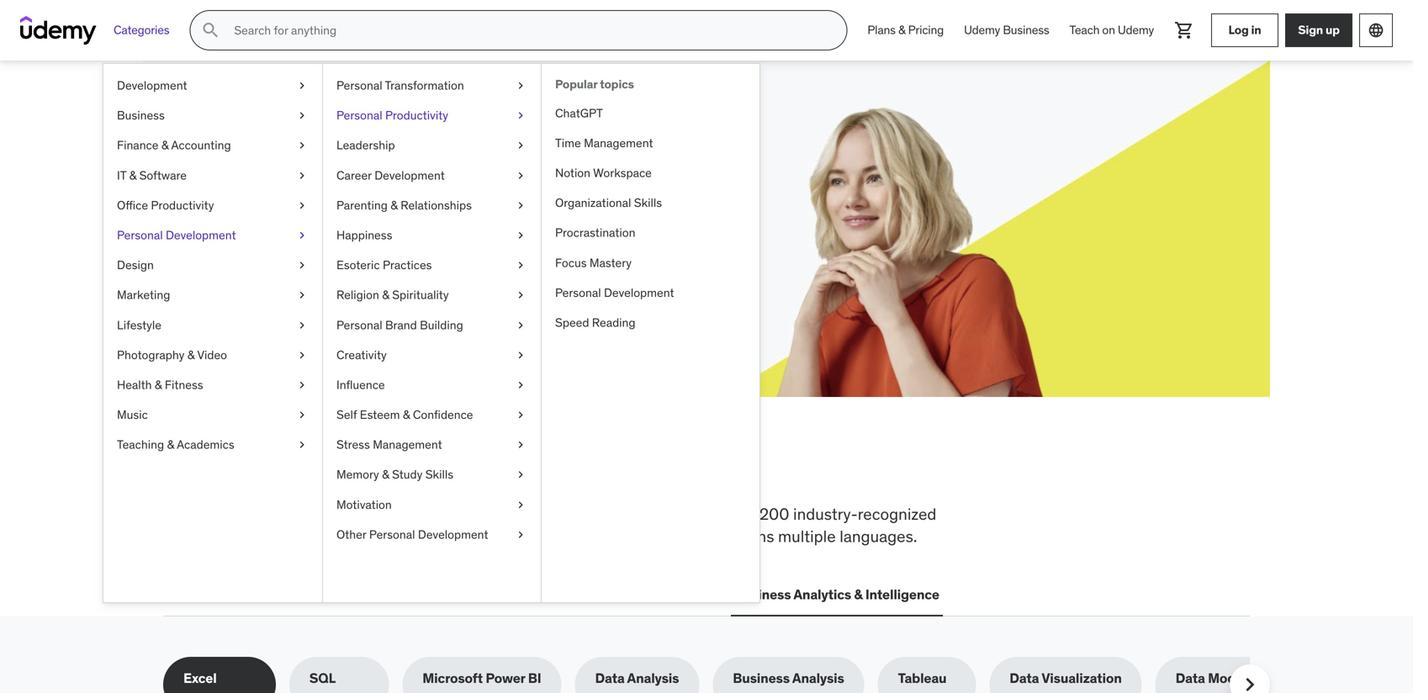Task type: describe. For each thing, give the bounding box(es) containing it.
analysis for business analysis
[[792, 670, 844, 687]]

0 horizontal spatial personal development link
[[103, 220, 322, 250]]

it for it & software
[[117, 168, 126, 183]]

covering critical workplace skills to technical topics, including prep content for over 200 industry-recognized certifications, our catalog supports well-rounded professional development and spans multiple languages.
[[163, 504, 937, 546]]

teach on udemy link
[[1059, 10, 1164, 50]]

technical
[[417, 504, 482, 524]]

200
[[759, 504, 789, 524]]

other personal development link
[[323, 520, 541, 550]]

0 vertical spatial in
[[1251, 22, 1261, 38]]

organizational skills link
[[542, 188, 760, 218]]

Search for anything text field
[[231, 16, 826, 45]]

you
[[376, 448, 436, 492]]

place
[[635, 448, 723, 492]]

focus mastery link
[[542, 248, 760, 278]]

management for time management
[[584, 135, 653, 150]]

intelligence
[[865, 586, 939, 603]]

esoteric
[[336, 257, 380, 273]]

business for business analytics & intelligence
[[734, 586, 791, 603]]

web
[[167, 586, 195, 603]]

organizational skills
[[555, 195, 662, 210]]

finance & accounting
[[117, 138, 231, 153]]

xsmall image for motivation
[[514, 497, 527, 513]]

data science
[[512, 586, 594, 603]]

personal down to
[[369, 527, 415, 542]]

certifications
[[316, 586, 402, 603]]

$12.99
[[224, 194, 265, 211]]

& for health & fitness
[[155, 377, 162, 392]]

xsmall image for personal transformation
[[514, 77, 527, 94]]

career development
[[336, 168, 445, 183]]

personal development inside "personal productivity" element
[[555, 285, 674, 300]]

& for teaching & academics
[[167, 437, 174, 452]]

15.
[[345, 194, 362, 211]]

including
[[537, 504, 602, 524]]

personal up speed
[[555, 285, 601, 300]]

time management
[[555, 135, 653, 150]]

xsmall image for health & fitness
[[295, 377, 309, 393]]

data modeling
[[1176, 670, 1267, 687]]

photography & video
[[117, 347, 227, 362]]

accounting
[[171, 138, 231, 153]]

multiple
[[778, 526, 836, 546]]

all the skills you need in one place
[[163, 448, 723, 492]]

religion & spirituality link
[[323, 280, 541, 310]]

with
[[358, 175, 383, 193]]

development down technical
[[418, 527, 488, 542]]

xsmall image for religion & spirituality
[[514, 287, 527, 303]]

one
[[569, 448, 629, 492]]

popular
[[555, 77, 597, 92]]

development inside "personal productivity" element
[[604, 285, 674, 300]]

bi
[[528, 670, 541, 687]]

potential
[[301, 175, 355, 193]]

analysis for data analysis
[[627, 670, 679, 687]]

the
[[219, 448, 272, 492]]

topics
[[600, 77, 634, 92]]

development up the parenting & relationships on the top left of the page
[[374, 168, 445, 183]]

dec
[[318, 194, 342, 211]]

organizational
[[555, 195, 631, 210]]

parenting & relationships
[[336, 198, 472, 213]]

office productivity link
[[103, 190, 322, 220]]

log
[[1228, 22, 1249, 38]]

music link
[[103, 400, 322, 430]]

xsmall image for self esteem & confidence
[[514, 407, 527, 423]]

course.
[[397, 175, 441, 193]]

stress management link
[[323, 430, 541, 460]]

career
[[336, 168, 372, 183]]

xsmall image for other personal development
[[514, 526, 527, 543]]

data science button
[[508, 575, 597, 615]]

stress
[[336, 437, 370, 452]]

& for finance & accounting
[[161, 138, 169, 153]]

teaching & academics
[[117, 437, 234, 452]]

for inside covering critical workplace skills to technical topics, including prep content for over 200 industry-recognized certifications, our catalog supports well-rounded professional development and spans multiple languages.
[[702, 504, 721, 524]]

& for plans & pricing
[[898, 22, 905, 38]]

speed reading
[[555, 315, 635, 330]]

for inside skills for your future expand your potential with a course. starting at just $12.99 through dec 15.
[[304, 134, 343, 169]]

development link
[[103, 71, 322, 101]]

health & fitness link
[[103, 370, 322, 400]]

brand
[[385, 317, 417, 332]]

skills for your future expand your potential with a course. starting at just $12.99 through dec 15.
[[224, 134, 533, 211]]

business link
[[103, 101, 322, 131]]

xsmall image for influence
[[514, 377, 527, 393]]

to
[[399, 504, 414, 524]]

xsmall image for parenting & relationships
[[514, 197, 527, 214]]

development down categories dropdown button
[[117, 78, 187, 93]]

& for photography & video
[[187, 347, 195, 362]]

parenting
[[336, 198, 388, 213]]

spans
[[732, 526, 774, 546]]

esoteric practices link
[[323, 250, 541, 280]]

memory
[[336, 467, 379, 482]]

management for stress management
[[373, 437, 442, 452]]

choose a language image
[[1368, 22, 1384, 39]]

office productivity
[[117, 198, 214, 213]]

0 horizontal spatial in
[[530, 448, 562, 492]]

1 horizontal spatial skills
[[425, 467, 453, 482]]

teaching & academics link
[[103, 430, 322, 460]]

practices
[[383, 257, 432, 273]]

productivity for office productivity
[[151, 198, 214, 213]]

sign
[[1298, 22, 1323, 38]]

& for parenting & relationships
[[390, 198, 398, 213]]

self esteem & confidence
[[336, 407, 473, 422]]

sql
[[309, 670, 336, 687]]

xsmall image for lifestyle
[[295, 317, 309, 333]]

xsmall image for leadership
[[514, 137, 527, 154]]

xsmall image for stress management
[[514, 437, 527, 453]]

content
[[643, 504, 698, 524]]

design
[[117, 257, 154, 273]]

personal down religion
[[336, 317, 382, 332]]

design link
[[103, 250, 322, 280]]

submit search image
[[200, 20, 221, 40]]

skills inside covering critical workplace skills to technical topics, including prep content for over 200 industry-recognized certifications, our catalog supports well-rounded professional development and spans multiple languages.
[[360, 504, 396, 524]]

starting
[[444, 175, 492, 193]]

leadership for leadership 'button'
[[422, 586, 491, 603]]

xsmall image for happiness
[[514, 227, 527, 244]]

motivation
[[336, 497, 392, 512]]

building
[[420, 317, 463, 332]]

leadership button
[[418, 575, 495, 615]]

plans
[[867, 22, 896, 38]]

xsmall image for design
[[295, 257, 309, 273]]

our
[[264, 526, 287, 546]]

xsmall image for photography & video
[[295, 347, 309, 363]]

productivity for personal productivity
[[385, 108, 448, 123]]

udemy image
[[20, 16, 97, 45]]

time
[[555, 135, 581, 150]]

memory & study skills
[[336, 467, 453, 482]]

development down office productivity link
[[166, 227, 236, 243]]

finance & accounting link
[[103, 131, 322, 160]]

topic filters element
[[163, 657, 1287, 693]]

xsmall image for business
[[295, 107, 309, 124]]



Task type: locate. For each thing, give the bounding box(es) containing it.
in right log
[[1251, 22, 1261, 38]]

1 vertical spatial it
[[302, 586, 313, 603]]

procrastination
[[555, 225, 635, 240]]

skills inside skills for your future expand your potential with a course. starting at just $12.99 through dec 15.
[[224, 134, 299, 169]]

xsmall image inside teaching & academics link
[[295, 437, 309, 453]]

categories
[[114, 22, 169, 38]]

0 horizontal spatial personal development
[[117, 227, 236, 243]]

leadership link
[[323, 131, 541, 160]]

esteem
[[360, 407, 400, 422]]

xsmall image inside 'music' 'link'
[[295, 407, 309, 423]]

xsmall image inside influence link
[[514, 377, 527, 393]]

business analytics & intelligence
[[734, 586, 939, 603]]

need
[[442, 448, 523, 492]]

notion
[[555, 165, 590, 180]]

2 analysis from the left
[[792, 670, 844, 687]]

influence link
[[323, 370, 541, 400]]

udemy business link
[[954, 10, 1059, 50]]

on
[[1102, 22, 1115, 38]]

other personal development
[[336, 527, 488, 542]]

music
[[117, 407, 148, 422]]

xsmall image inside "development" link
[[295, 77, 309, 94]]

xsmall image for creativity
[[514, 347, 527, 363]]

in up including
[[530, 448, 562, 492]]

personal transformation link
[[323, 71, 541, 101]]

data for data visualization
[[1010, 670, 1039, 687]]

leadership for leadership link
[[336, 138, 395, 153]]

professional
[[513, 526, 600, 546]]

influence
[[336, 377, 385, 392]]

xsmall image inside career development link
[[514, 167, 527, 184]]

data left science
[[512, 586, 541, 603]]

1 horizontal spatial it
[[302, 586, 313, 603]]

personal development up reading
[[555, 285, 674, 300]]

personal transformation
[[336, 78, 464, 93]]

at
[[496, 175, 507, 193]]

data for data science
[[512, 586, 541, 603]]

xsmall image
[[295, 77, 309, 94], [514, 77, 527, 94], [514, 107, 527, 124], [514, 137, 527, 154], [295, 167, 309, 184], [514, 197, 527, 214], [514, 227, 527, 244], [295, 257, 309, 273], [514, 257, 527, 273], [295, 287, 309, 303], [295, 317, 309, 333], [514, 317, 527, 333], [295, 347, 309, 363], [514, 347, 527, 363], [295, 377, 309, 393], [295, 407, 309, 423], [295, 437, 309, 453], [514, 437, 527, 453]]

productivity
[[385, 108, 448, 123], [151, 198, 214, 213]]

& up office
[[129, 168, 136, 183]]

workplace
[[283, 504, 356, 524]]

data for data analysis
[[595, 670, 625, 687]]

happiness link
[[323, 220, 541, 250]]

over
[[725, 504, 756, 524]]

0 vertical spatial skills
[[224, 134, 299, 169]]

0 vertical spatial skills
[[279, 448, 369, 492]]

xsmall image inside memory & study skills link
[[514, 467, 527, 483]]

covering
[[163, 504, 227, 524]]

& right esteem
[[403, 407, 410, 422]]

2 horizontal spatial skills
[[634, 195, 662, 210]]

web development button
[[163, 575, 285, 615]]

next image
[[1236, 671, 1263, 693]]

software
[[139, 168, 187, 183]]

it certifications
[[302, 586, 402, 603]]

pricing
[[908, 22, 944, 38]]

0 horizontal spatial analysis
[[627, 670, 679, 687]]

xsmall image for office productivity
[[295, 197, 309, 214]]

1 vertical spatial personal development link
[[542, 278, 760, 308]]

2 udemy from the left
[[1118, 22, 1154, 38]]

xsmall image for finance & accounting
[[295, 137, 309, 154]]

management up study
[[373, 437, 442, 452]]

and
[[701, 526, 728, 546]]

xsmall image for career development
[[514, 167, 527, 184]]

0 vertical spatial it
[[117, 168, 126, 183]]

0 horizontal spatial leadership
[[336, 138, 395, 153]]

plans & pricing link
[[857, 10, 954, 50]]

for up "and" at the bottom of the page
[[702, 504, 721, 524]]

skills
[[224, 134, 299, 169], [634, 195, 662, 210], [425, 467, 453, 482]]

& for it & software
[[129, 168, 136, 183]]

xsmall image inside design link
[[295, 257, 309, 273]]

1 vertical spatial productivity
[[151, 198, 214, 213]]

xsmall image inside leadership link
[[514, 137, 527, 154]]

time management link
[[542, 128, 760, 158]]

2 vertical spatial skills
[[425, 467, 453, 482]]

& right the analytics on the bottom right
[[854, 586, 863, 603]]

through
[[268, 194, 315, 211]]

xsmall image inside photography & video link
[[295, 347, 309, 363]]

1 vertical spatial management
[[373, 437, 442, 452]]

finance
[[117, 138, 159, 153]]

development right "web"
[[198, 586, 282, 603]]

udemy inside udemy business link
[[964, 22, 1000, 38]]

power
[[486, 670, 525, 687]]

it inside "button"
[[302, 586, 313, 603]]

0 horizontal spatial udemy
[[964, 22, 1000, 38]]

marketing
[[117, 287, 170, 303]]

xsmall image for memory & study skills
[[514, 467, 527, 483]]

business analytics & intelligence button
[[731, 575, 943, 615]]

career development link
[[323, 160, 541, 190]]

business inside button
[[734, 586, 791, 603]]

it for it certifications
[[302, 586, 313, 603]]

xsmall image inside creativity link
[[514, 347, 527, 363]]

xsmall image inside business link
[[295, 107, 309, 124]]

business inside topic filters element
[[733, 670, 790, 687]]

& for memory & study skills
[[382, 467, 389, 482]]

1 horizontal spatial udemy
[[1118, 22, 1154, 38]]

0 vertical spatial personal development link
[[103, 220, 322, 250]]

xsmall image inside happiness link
[[514, 227, 527, 244]]

critical
[[231, 504, 279, 524]]

skills
[[279, 448, 369, 492], [360, 504, 396, 524]]

tableau
[[898, 670, 947, 687]]

personal development link up reading
[[542, 278, 760, 308]]

teach on udemy
[[1069, 22, 1154, 38]]

creativity
[[336, 347, 387, 362]]

skills up supports
[[360, 504, 396, 524]]

analytics
[[794, 586, 851, 603]]

lifestyle
[[117, 317, 161, 332]]

1 horizontal spatial management
[[584, 135, 653, 150]]

skills down stress management link
[[425, 467, 453, 482]]

topics,
[[486, 504, 533, 524]]

xsmall image for music
[[295, 407, 309, 423]]

it certifications button
[[299, 575, 405, 615]]

0 horizontal spatial for
[[304, 134, 343, 169]]

up
[[1326, 22, 1340, 38]]

& right religion
[[382, 287, 389, 303]]

marketing link
[[103, 280, 322, 310]]

personal development
[[117, 227, 236, 243], [555, 285, 674, 300]]

personal
[[336, 78, 382, 93], [336, 108, 382, 123], [117, 227, 163, 243], [555, 285, 601, 300], [336, 317, 382, 332], [369, 527, 415, 542]]

development
[[117, 78, 187, 93], [374, 168, 445, 183], [166, 227, 236, 243], [604, 285, 674, 300], [418, 527, 488, 542], [198, 586, 282, 603]]

productivity down the "software"
[[151, 198, 214, 213]]

data left visualization
[[1010, 670, 1039, 687]]

xsmall image inside religion & spirituality link
[[514, 287, 527, 303]]

0 horizontal spatial skills
[[224, 134, 299, 169]]

1 horizontal spatial leadership
[[422, 586, 491, 603]]

it up office
[[117, 168, 126, 183]]

1 vertical spatial in
[[530, 448, 562, 492]]

0 vertical spatial leadership
[[336, 138, 395, 153]]

0 vertical spatial your
[[348, 134, 409, 169]]

xsmall image for teaching & academics
[[295, 437, 309, 453]]

personal development link
[[103, 220, 322, 250], [542, 278, 760, 308]]

0 vertical spatial for
[[304, 134, 343, 169]]

rounded
[[450, 526, 509, 546]]

xsmall image inside office productivity link
[[295, 197, 309, 214]]

xsmall image inside parenting & relationships link
[[514, 197, 527, 214]]

business for business analysis
[[733, 670, 790, 687]]

1 vertical spatial your
[[272, 175, 298, 193]]

a
[[386, 175, 394, 193]]

1 horizontal spatial personal development link
[[542, 278, 760, 308]]

xsmall image inside it & software link
[[295, 167, 309, 184]]

transformation
[[385, 78, 464, 93]]

0 horizontal spatial management
[[373, 437, 442, 452]]

1 horizontal spatial personal development
[[555, 285, 674, 300]]

web development
[[167, 586, 282, 603]]

xsmall image inside self esteem & confidence link
[[514, 407, 527, 423]]

communication button
[[611, 575, 717, 615]]

personal development down office productivity
[[117, 227, 236, 243]]

chatgpt
[[555, 105, 603, 121]]

1 horizontal spatial analysis
[[792, 670, 844, 687]]

development inside button
[[198, 586, 282, 603]]

xsmall image inside other personal development link
[[514, 526, 527, 543]]

1 horizontal spatial productivity
[[385, 108, 448, 123]]

& right teaching
[[167, 437, 174, 452]]

1 vertical spatial skills
[[634, 195, 662, 210]]

xsmall image
[[295, 107, 309, 124], [295, 137, 309, 154], [514, 167, 527, 184], [295, 197, 309, 214], [295, 227, 309, 244], [514, 287, 527, 303], [514, 377, 527, 393], [514, 407, 527, 423], [514, 467, 527, 483], [514, 497, 527, 513], [514, 526, 527, 543]]

& left study
[[382, 467, 389, 482]]

sign up link
[[1285, 13, 1352, 47]]

xsmall image for personal development
[[295, 227, 309, 244]]

skills inside "personal productivity" element
[[634, 195, 662, 210]]

1 horizontal spatial for
[[702, 504, 721, 524]]

& for religion & spirituality
[[382, 287, 389, 303]]

skills up expand
[[224, 134, 299, 169]]

shopping cart with 0 items image
[[1174, 20, 1194, 40]]

xsmall image inside stress management link
[[514, 437, 527, 453]]

creativity link
[[323, 340, 541, 370]]

personal productivity link
[[323, 101, 541, 131]]

productivity down 'transformation'
[[385, 108, 448, 123]]

0 horizontal spatial productivity
[[151, 198, 214, 213]]

1 vertical spatial skills
[[360, 504, 396, 524]]

business for business
[[117, 108, 165, 123]]

0 vertical spatial personal development
[[117, 227, 236, 243]]

management
[[584, 135, 653, 150], [373, 437, 442, 452]]

udemy right pricing
[[964, 22, 1000, 38]]

log in link
[[1211, 13, 1278, 47]]

xsmall image inside marketing link
[[295, 287, 309, 303]]

it & software link
[[103, 160, 322, 190]]

& right plans
[[898, 22, 905, 38]]

xsmall image inside personal transformation link
[[514, 77, 527, 94]]

0 horizontal spatial your
[[272, 175, 298, 193]]

management inside "personal productivity" element
[[584, 135, 653, 150]]

1 vertical spatial leadership
[[422, 586, 491, 603]]

& down a
[[390, 198, 398, 213]]

management up workspace
[[584, 135, 653, 150]]

data left "modeling"
[[1176, 670, 1205, 687]]

1 analysis from the left
[[627, 670, 679, 687]]

esoteric practices
[[336, 257, 432, 273]]

personal brand building
[[336, 317, 463, 332]]

development down 'focus mastery' link
[[604, 285, 674, 300]]

skills down notion workspace link
[[634, 195, 662, 210]]

xsmall image inside the 'health & fitness' link
[[295, 377, 309, 393]]

xsmall image for it & software
[[295, 167, 309, 184]]

& inside button
[[854, 586, 863, 603]]

xsmall image inside lifestyle "link"
[[295, 317, 309, 333]]

it & software
[[117, 168, 187, 183]]

stress management
[[336, 437, 442, 452]]

leadership inside 'button'
[[422, 586, 491, 603]]

1 vertical spatial personal development
[[555, 285, 674, 300]]

xsmall image for personal productivity
[[514, 107, 527, 124]]

plans & pricing
[[867, 22, 944, 38]]

xsmall image inside personal brand building link
[[514, 317, 527, 333]]

0 vertical spatial management
[[584, 135, 653, 150]]

happiness
[[336, 227, 392, 243]]

for up potential
[[304, 134, 343, 169]]

1 udemy from the left
[[964, 22, 1000, 38]]

personal up personal productivity
[[336, 78, 382, 93]]

other
[[336, 527, 366, 542]]

parenting & relationships link
[[323, 190, 541, 220]]

prep
[[606, 504, 639, 524]]

religion
[[336, 287, 379, 303]]

data inside button
[[512, 586, 541, 603]]

data for data modeling
[[1176, 670, 1205, 687]]

personal up design
[[117, 227, 163, 243]]

leadership up career
[[336, 138, 395, 153]]

xsmall image inside finance & accounting link
[[295, 137, 309, 154]]

skills up workplace
[[279, 448, 369, 492]]

xsmall image inside 'personal productivity' link
[[514, 107, 527, 124]]

& right finance at the top of the page
[[161, 138, 169, 153]]

1 horizontal spatial in
[[1251, 22, 1261, 38]]

xsmall image for development
[[295, 77, 309, 94]]

mastery
[[590, 255, 632, 270]]

& left video
[[187, 347, 195, 362]]

personal development link down the $12.99 at the left of the page
[[103, 220, 322, 250]]

your up the through
[[272, 175, 298, 193]]

0 horizontal spatial it
[[117, 168, 126, 183]]

xsmall image for personal brand building
[[514, 317, 527, 333]]

1 horizontal spatial your
[[348, 134, 409, 169]]

it left certifications
[[302, 586, 313, 603]]

teach
[[1069, 22, 1100, 38]]

personal productivity element
[[541, 64, 760, 602]]

languages.
[[840, 526, 917, 546]]

xsmall image inside motivation link
[[514, 497, 527, 513]]

udemy right on
[[1118, 22, 1154, 38]]

personal down personal transformation
[[336, 108, 382, 123]]

xsmall image for esoteric practices
[[514, 257, 527, 273]]

xsmall image for marketing
[[295, 287, 309, 303]]

xsmall image inside esoteric practices link
[[514, 257, 527, 273]]

your up with
[[348, 134, 409, 169]]

just
[[511, 175, 533, 193]]

udemy inside teach on udemy link
[[1118, 22, 1154, 38]]

& right 'health'
[[155, 377, 162, 392]]

focus
[[555, 255, 587, 270]]

leadership down rounded
[[422, 586, 491, 603]]

0 vertical spatial productivity
[[385, 108, 448, 123]]

data right bi
[[595, 670, 625, 687]]

chatgpt link
[[542, 98, 760, 128]]

udemy
[[964, 22, 1000, 38], [1118, 22, 1154, 38]]

1 vertical spatial for
[[702, 504, 721, 524]]



Task type: vqa. For each thing, say whether or not it's contained in the screenshot.
"tab list"
no



